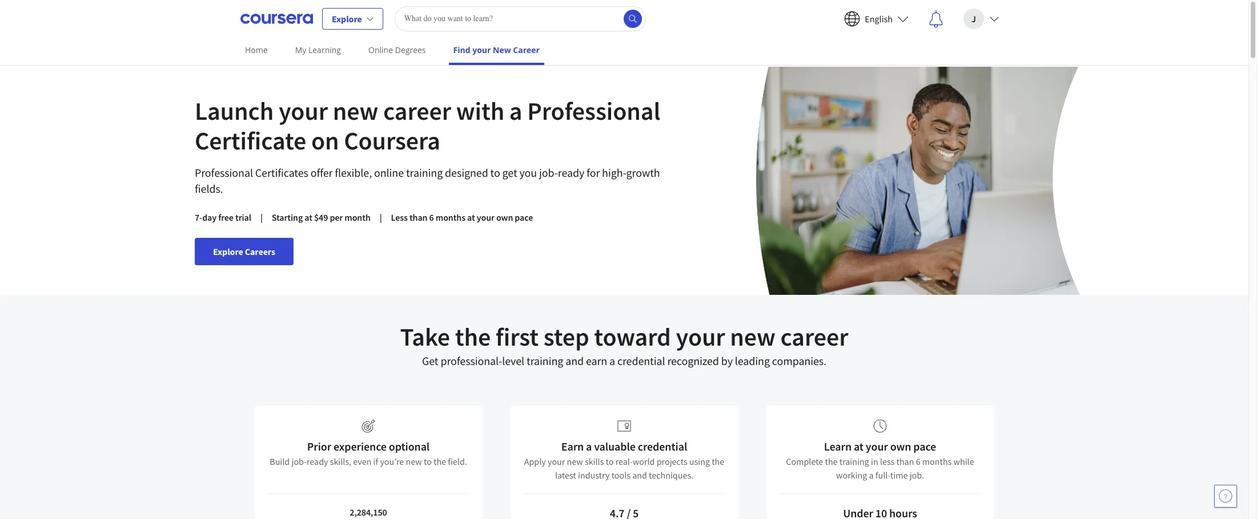 Task type: describe. For each thing, give the bounding box(es) containing it.
7-
[[195, 212, 202, 223]]

on
[[311, 125, 339, 156]]

$49
[[314, 212, 328, 223]]

earn
[[586, 354, 607, 368]]

latest
[[555, 470, 576, 481]]

your inside earn a valuable credential apply your new skills to real-world projects using the latest industry tools and techniques.
[[548, 456, 565, 468]]

7-day free trial | starting at $49 per month | less than 6 months at your own pace
[[195, 212, 533, 223]]

leading
[[735, 354, 770, 368]]

field.
[[448, 456, 467, 468]]

new
[[493, 45, 511, 55]]

valuable
[[594, 440, 636, 454]]

your inside launch your new career with a professional certificate on coursera
[[279, 95, 328, 127]]

per
[[330, 212, 343, 223]]

online
[[368, 45, 393, 55]]

english
[[865, 13, 893, 24]]

step
[[544, 322, 589, 353]]

certificate
[[195, 125, 306, 156]]

build
[[270, 456, 290, 468]]

using
[[689, 456, 710, 468]]

than inside learn at your own pace complete the training in less than 6 months while working a full-time job.
[[896, 456, 914, 468]]

experience
[[334, 440, 387, 454]]

credential inside earn a valuable credential apply your new skills to real-world projects using the latest industry tools and techniques.
[[638, 440, 687, 454]]

high-
[[602, 166, 626, 180]]

real-
[[615, 456, 633, 468]]

help center image
[[1219, 490, 1232, 504]]

get
[[502, 166, 517, 180]]

explore for explore
[[332, 13, 362, 24]]

job.
[[910, 470, 924, 481]]

own inside learn at your own pace complete the training in less than 6 months while working a full-time job.
[[890, 440, 911, 454]]

industry
[[578, 470, 610, 481]]

launch
[[195, 95, 274, 127]]

day
[[202, 212, 216, 223]]

launch your new career with a professional certificate on coursera
[[195, 95, 660, 156]]

take the first step toward your new career get professional-level training and earn a credential recognized by leading companies.
[[400, 322, 848, 368]]

take
[[400, 322, 450, 353]]

toward
[[594, 322, 671, 353]]

new inside launch your new career with a professional certificate on coursera
[[333, 95, 378, 127]]

your inside learn at your own pace complete the training in less than 6 months while working a full-time job.
[[866, 440, 888, 454]]

a inside earn a valuable credential apply your new skills to real-world projects using the latest industry tools and techniques.
[[586, 440, 592, 454]]

6 inside learn at your own pace complete the training in less than 6 months while working a full-time job.
[[916, 456, 920, 468]]

earn
[[561, 440, 584, 454]]

career inside take the first step toward your new career get professional-level training and earn a credential recognized by leading companies.
[[780, 322, 848, 353]]

to inside earn a valuable credential apply your new skills to real-world projects using the latest industry tools and techniques.
[[606, 456, 614, 468]]

learning
[[308, 45, 341, 55]]

a inside learn at your own pace complete the training in less than 6 months while working a full-time job.
[[869, 470, 874, 481]]

online degrees
[[368, 45, 426, 55]]

earn a valuable credential apply your new skills to real-world projects using the latest industry tools and techniques.
[[524, 440, 724, 481]]

professional-
[[441, 354, 502, 368]]

new inside prior experience optional build job-ready skills, even if you're new to the field.
[[406, 456, 422, 468]]

prior experience optional build job-ready skills, even if you're new to the field.
[[270, 440, 467, 468]]

first
[[496, 322, 539, 353]]

job- inside professional certificates offer flexible, online training designed to get you job-ready for high-growth fields.
[[539, 166, 558, 180]]

find
[[453, 45, 470, 55]]

new inside take the first step toward your new career get professional-level training and earn a credential recognized by leading companies.
[[730, 322, 776, 353]]

full-
[[875, 470, 890, 481]]

degrees
[[395, 45, 426, 55]]

month | less
[[345, 212, 408, 223]]

a inside take the first step toward your new career get professional-level training and earn a credential recognized by leading companies.
[[609, 354, 615, 368]]

techniques.
[[649, 470, 693, 481]]

find your new career link
[[449, 37, 544, 65]]

coursera image
[[240, 9, 313, 28]]

while
[[953, 456, 974, 468]]

explore careers
[[213, 246, 275, 258]]

0 vertical spatial than
[[409, 212, 427, 223]]

months inside learn at your own pace complete the training in less than 6 months while working a full-time job.
[[922, 456, 952, 468]]

optional
[[389, 440, 430, 454]]

offer
[[311, 166, 333, 180]]

home
[[245, 45, 268, 55]]

recognized
[[667, 354, 719, 368]]

apply
[[524, 456, 546, 468]]

the inside prior experience optional build job-ready skills, even if you're new to the field.
[[433, 456, 446, 468]]

complete
[[786, 456, 823, 468]]

career
[[513, 45, 540, 55]]

even
[[353, 456, 371, 468]]

0 horizontal spatial 6
[[429, 212, 434, 223]]

the inside learn at your own pace complete the training in less than 6 months while working a full-time job.
[[825, 456, 838, 468]]

learn
[[824, 440, 852, 454]]

you're
[[380, 456, 404, 468]]



Task type: vqa. For each thing, say whether or not it's contained in the screenshot.
'Training'
yes



Task type: locate. For each thing, give the bounding box(es) containing it.
0 vertical spatial own
[[496, 212, 513, 223]]

months down professional certificates offer flexible, online training designed to get you job-ready for high-growth fields.
[[436, 212, 465, 223]]

1 horizontal spatial career
[[780, 322, 848, 353]]

to
[[490, 166, 500, 180], [424, 456, 432, 468], [606, 456, 614, 468]]

skills,
[[330, 456, 351, 468]]

0 horizontal spatial explore
[[213, 246, 243, 258]]

home link
[[240, 37, 272, 63]]

1 horizontal spatial to
[[490, 166, 500, 180]]

ready inside professional certificates offer flexible, online training designed to get you job-ready for high-growth fields.
[[558, 166, 584, 180]]

1 vertical spatial ready
[[307, 456, 328, 468]]

find your new career
[[453, 45, 540, 55]]

my
[[295, 45, 306, 55]]

new inside earn a valuable credential apply your new skills to real-world projects using the latest industry tools and techniques.
[[567, 456, 583, 468]]

1 horizontal spatial job-
[[539, 166, 558, 180]]

your inside take the first step toward your new career get professional-level training and earn a credential recognized by leading companies.
[[676, 322, 725, 353]]

None search field
[[394, 6, 646, 31]]

1 vertical spatial than
[[896, 456, 914, 468]]

months
[[436, 212, 465, 223], [922, 456, 952, 468]]

at
[[305, 212, 312, 223], [467, 212, 475, 223], [854, 440, 864, 454]]

2 horizontal spatial at
[[854, 440, 864, 454]]

2 horizontal spatial to
[[606, 456, 614, 468]]

prior
[[307, 440, 331, 454]]

1 horizontal spatial ready
[[558, 166, 584, 180]]

projects
[[657, 456, 687, 468]]

learn at your own pace complete the training in less than 6 months while working a full-time job.
[[786, 440, 974, 481]]

ready inside prior experience optional build job-ready skills, even if you're new to the field.
[[307, 456, 328, 468]]

you
[[519, 166, 537, 180]]

1 horizontal spatial own
[[890, 440, 911, 454]]

explore button
[[322, 8, 383, 29]]

professional certificates offer flexible, online training designed to get you job-ready for high-growth fields.
[[195, 166, 660, 196]]

the left field.
[[433, 456, 446, 468]]

pace up job.
[[913, 440, 936, 454]]

the inside earn a valuable credential apply your new skills to real-world projects using the latest industry tools and techniques.
[[712, 456, 724, 468]]

online degrees link
[[364, 37, 430, 63]]

0 horizontal spatial than
[[409, 212, 427, 223]]

0 vertical spatial credential
[[617, 354, 665, 368]]

6 up job.
[[916, 456, 920, 468]]

skills
[[585, 456, 604, 468]]

own down get
[[496, 212, 513, 223]]

growth
[[626, 166, 660, 180]]

1 horizontal spatial explore
[[332, 13, 362, 24]]

1 horizontal spatial months
[[922, 456, 952, 468]]

0 vertical spatial job-
[[539, 166, 558, 180]]

to left get
[[490, 166, 500, 180]]

to down optional
[[424, 456, 432, 468]]

and down world
[[632, 470, 647, 481]]

the
[[455, 322, 491, 353], [433, 456, 446, 468], [712, 456, 724, 468], [825, 456, 838, 468]]

2 vertical spatial training
[[839, 456, 869, 468]]

a right earn
[[609, 354, 615, 368]]

free
[[218, 212, 234, 223]]

explore careers link
[[195, 238, 294, 266]]

0 vertical spatial ready
[[558, 166, 584, 180]]

your
[[472, 45, 491, 55], [279, 95, 328, 127], [477, 212, 495, 223], [676, 322, 725, 353], [866, 440, 888, 454], [548, 456, 565, 468]]

pace down you
[[515, 212, 533, 223]]

careers
[[245, 246, 275, 258]]

in
[[871, 456, 878, 468]]

0 vertical spatial 6
[[429, 212, 434, 223]]

explore
[[332, 13, 362, 24], [213, 246, 243, 258]]

professional inside professional certificates offer flexible, online training designed to get you job-ready for high-growth fields.
[[195, 166, 253, 180]]

2,284,150
[[350, 507, 387, 519]]

1 vertical spatial months
[[922, 456, 952, 468]]

a inside launch your new career with a professional certificate on coursera
[[509, 95, 522, 127]]

at inside learn at your own pace complete the training in less than 6 months while working a full-time job.
[[854, 440, 864, 454]]

1 vertical spatial 6
[[916, 456, 920, 468]]

2 horizontal spatial training
[[839, 456, 869, 468]]

0 horizontal spatial ready
[[307, 456, 328, 468]]

coursera
[[344, 125, 440, 156]]

fields.
[[195, 182, 223, 196]]

career inside launch your new career with a professional certificate on coursera
[[383, 95, 451, 127]]

get
[[422, 354, 438, 368]]

to left real-
[[606, 456, 614, 468]]

professional inside launch your new career with a professional certificate on coursera
[[527, 95, 660, 127]]

the right using
[[712, 456, 724, 468]]

than down professional certificates offer flexible, online training designed to get you job-ready for high-growth fields.
[[409, 212, 427, 223]]

0 horizontal spatial months
[[436, 212, 465, 223]]

0 vertical spatial professional
[[527, 95, 660, 127]]

to inside professional certificates offer flexible, online training designed to get you job-ready for high-growth fields.
[[490, 166, 500, 180]]

1 horizontal spatial than
[[896, 456, 914, 468]]

tools
[[611, 470, 631, 481]]

the up professional-
[[455, 322, 491, 353]]

1 vertical spatial career
[[780, 322, 848, 353]]

0 vertical spatial training
[[406, 166, 443, 180]]

a
[[509, 95, 522, 127], [609, 354, 615, 368], [586, 440, 592, 454], [869, 470, 874, 481]]

for
[[587, 166, 600, 180]]

0 vertical spatial pace
[[515, 212, 533, 223]]

flexible,
[[335, 166, 372, 180]]

0 vertical spatial and
[[566, 354, 584, 368]]

at left '$49'
[[305, 212, 312, 223]]

ready down prior
[[307, 456, 328, 468]]

level
[[502, 354, 524, 368]]

credential inside take the first step toward your new career get professional-level training and earn a credential recognized by leading companies.
[[617, 354, 665, 368]]

0 horizontal spatial training
[[406, 166, 443, 180]]

1 vertical spatial and
[[632, 470, 647, 481]]

certificates
[[255, 166, 308, 180]]

a up skills
[[586, 440, 592, 454]]

world
[[633, 456, 655, 468]]

less
[[880, 456, 895, 468]]

0 vertical spatial career
[[383, 95, 451, 127]]

the down learn on the bottom right of the page
[[825, 456, 838, 468]]

and
[[566, 354, 584, 368], [632, 470, 647, 481]]

explore left careers
[[213, 246, 243, 258]]

0 vertical spatial explore
[[332, 13, 362, 24]]

ready
[[558, 166, 584, 180], [307, 456, 328, 468]]

training
[[406, 166, 443, 180], [527, 354, 563, 368], [839, 456, 869, 468]]

What do you want to learn? text field
[[394, 6, 646, 31]]

a right with
[[509, 95, 522, 127]]

job- right you
[[539, 166, 558, 180]]

credential up projects
[[638, 440, 687, 454]]

0 horizontal spatial own
[[496, 212, 513, 223]]

0 horizontal spatial career
[[383, 95, 451, 127]]

designed
[[445, 166, 488, 180]]

working
[[836, 470, 867, 481]]

the inside take the first step toward your new career get professional-level training and earn a credential recognized by leading companies.
[[455, 322, 491, 353]]

job- inside prior experience optional build job-ready skills, even if you're new to the field.
[[292, 456, 307, 468]]

credential down toward
[[617, 354, 665, 368]]

1 vertical spatial job-
[[292, 456, 307, 468]]

own
[[496, 212, 513, 223], [890, 440, 911, 454]]

explore for explore careers
[[213, 246, 243, 258]]

1 horizontal spatial at
[[467, 212, 475, 223]]

to inside prior experience optional build job-ready skills, even if you're new to the field.
[[424, 456, 432, 468]]

j button
[[954, 0, 1008, 37]]

companies.
[[772, 354, 826, 368]]

pace inside learn at your own pace complete the training in less than 6 months while working a full-time job.
[[913, 440, 936, 454]]

explore up learning
[[332, 13, 362, 24]]

new
[[333, 95, 378, 127], [730, 322, 776, 353], [406, 456, 422, 468], [567, 456, 583, 468]]

training right online
[[406, 166, 443, 180]]

credential
[[617, 354, 665, 368], [638, 440, 687, 454]]

job-
[[539, 166, 558, 180], [292, 456, 307, 468]]

0 vertical spatial months
[[436, 212, 465, 223]]

job- right 'build'
[[292, 456, 307, 468]]

a left full-
[[869, 470, 874, 481]]

ready left for
[[558, 166, 584, 180]]

1 horizontal spatial 6
[[916, 456, 920, 468]]

english button
[[835, 0, 918, 37]]

1 vertical spatial credential
[[638, 440, 687, 454]]

0 horizontal spatial to
[[424, 456, 432, 468]]

1 horizontal spatial training
[[527, 354, 563, 368]]

0 horizontal spatial at
[[305, 212, 312, 223]]

at down designed at left top
[[467, 212, 475, 223]]

time
[[890, 470, 908, 481]]

training inside learn at your own pace complete the training in less than 6 months while working a full-time job.
[[839, 456, 869, 468]]

training inside take the first step toward your new career get professional-level training and earn a credential recognized by leading companies.
[[527, 354, 563, 368]]

1 vertical spatial explore
[[213, 246, 243, 258]]

and inside earn a valuable credential apply your new skills to real-world projects using the latest industry tools and techniques.
[[632, 470, 647, 481]]

6
[[429, 212, 434, 223], [916, 456, 920, 468]]

own up less
[[890, 440, 911, 454]]

my learning link
[[291, 37, 346, 63]]

1 vertical spatial own
[[890, 440, 911, 454]]

1 vertical spatial training
[[527, 354, 563, 368]]

training up working
[[839, 456, 869, 468]]

than up time
[[896, 456, 914, 468]]

0 horizontal spatial job-
[[292, 456, 307, 468]]

by
[[721, 354, 733, 368]]

training right level
[[527, 354, 563, 368]]

months up job.
[[922, 456, 952, 468]]

career
[[383, 95, 451, 127], [780, 322, 848, 353]]

than
[[409, 212, 427, 223], [896, 456, 914, 468]]

and inside take the first step toward your new career get professional-level training and earn a credential recognized by leading companies.
[[566, 354, 584, 368]]

my learning
[[295, 45, 341, 55]]

j
[[972, 13, 976, 24]]

6 down professional certificates offer flexible, online training designed to get you job-ready for high-growth fields.
[[429, 212, 434, 223]]

1 vertical spatial professional
[[195, 166, 253, 180]]

0 horizontal spatial professional
[[195, 166, 253, 180]]

0 horizontal spatial pace
[[515, 212, 533, 223]]

1 vertical spatial pace
[[913, 440, 936, 454]]

1 horizontal spatial and
[[632, 470, 647, 481]]

trial | starting
[[235, 212, 303, 223]]

online
[[374, 166, 404, 180]]

1 horizontal spatial professional
[[527, 95, 660, 127]]

and left earn
[[566, 354, 584, 368]]

explore inside popup button
[[332, 13, 362, 24]]

at right learn on the bottom right of the page
[[854, 440, 864, 454]]

0 horizontal spatial and
[[566, 354, 584, 368]]

1 horizontal spatial pace
[[913, 440, 936, 454]]

if
[[373, 456, 378, 468]]

training inside professional certificates offer flexible, online training designed to get you job-ready for high-growth fields.
[[406, 166, 443, 180]]

with
[[456, 95, 504, 127]]



